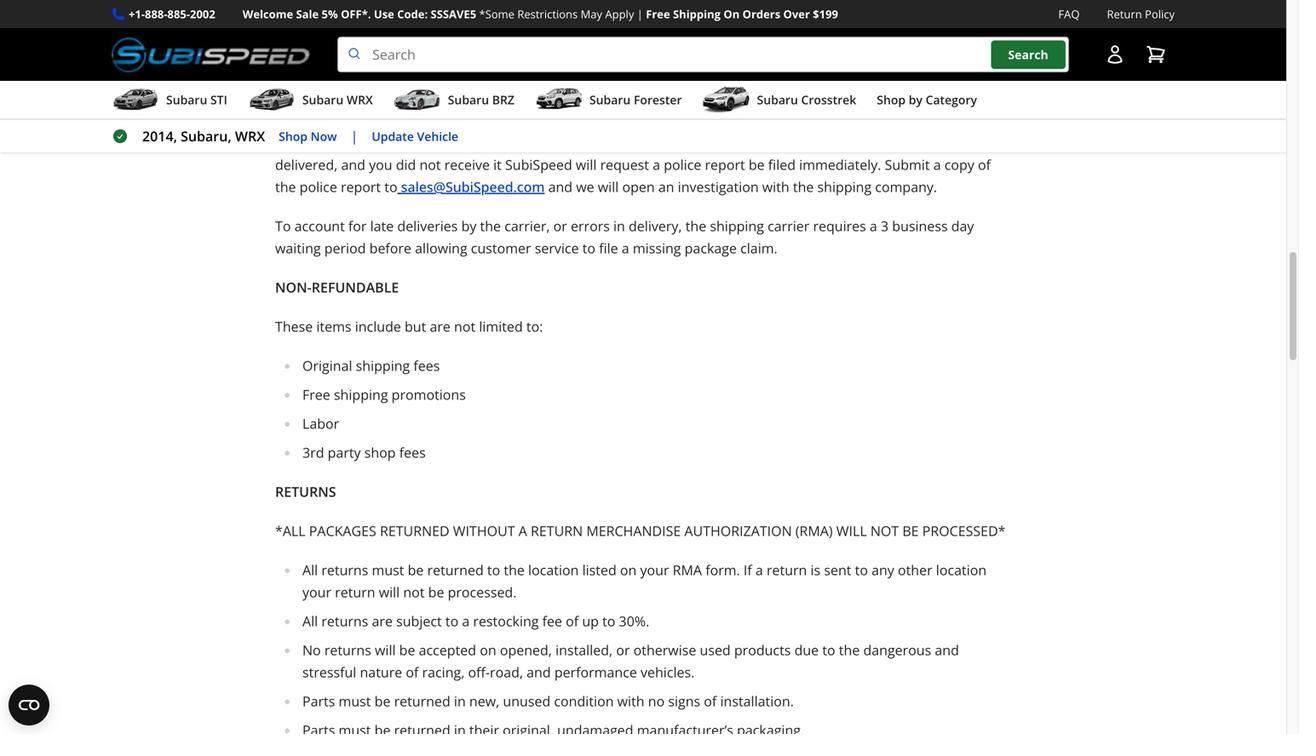 Task type: describe. For each thing, give the bounding box(es) containing it.
1 horizontal spatial with
[[763, 178, 790, 196]]

return policy
[[1108, 6, 1176, 22]]

may
[[581, 6, 603, 22]]

in inside to account for late deliveries by the carrier, or errors in delivery, the shipping carrier requires a 3 business day waiting period before allowing customer service to file a missing package claim.
[[614, 217, 626, 235]]

customer inside to account for late deliveries by the carrier, or errors in delivery, the shipping carrier requires a 3 business day waiting period before allowing customer service to file a missing package claim.
[[471, 239, 532, 258]]

original
[[303, 357, 352, 375]]

products
[[735, 642, 791, 660]]

shipping down "original shipping fees"
[[334, 386, 388, 404]]

deliveries
[[398, 217, 458, 235]]

to
[[275, 217, 291, 235]]

2 location from the left
[[937, 561, 987, 580]]

other inside all returns must be returned to the location listed on your rma form. if a return is sent to any other location your return will not be processed.
[[898, 561, 933, 580]]

1 vertical spatial with
[[618, 693, 645, 711]]

sales@subispeed.com link
[[401, 178, 545, 196]]

0 horizontal spatial police
[[300, 178, 337, 196]]

1 vertical spatial free
[[303, 386, 331, 404]]

of inside no returns will be accepted on opened, installed, or otherwise used products due to the dangerous and stressful nature of racing, off-road, and performance vehicles.
[[406, 664, 419, 682]]

update vehicle button
[[372, 127, 459, 146]]

carrier
[[768, 217, 810, 235]]

or for installed,
[[617, 642, 630, 660]]

authorization
[[685, 522, 792, 541]]

open widget image
[[9, 685, 49, 726]]

stressful
[[303, 664, 357, 682]]

subispeed logo image
[[112, 37, 310, 73]]

search input field
[[338, 37, 1070, 73]]

$199
[[813, 6, 839, 22]]

limited
[[479, 318, 523, 336]]

on inside no returns will be accepted on opened, installed, or otherwise used products due to the dangerous and stressful nature of racing, off-road, and performance vehicles.
[[480, 642, 497, 660]]

1 vertical spatial address
[[275, 94, 326, 113]]

1 vertical spatial report
[[341, 178, 381, 196]]

if for hours.
[[826, 134, 835, 152]]

is inside all returns must be returned to the location listed on your rma form. if a return is sent to any other location your return will not be processed.
[[811, 561, 821, 580]]

to inside to account for late deliveries by the carrier, or errors in delivery, the shipping carrier requires a 3 business day waiting period before allowing customer service to file a missing package claim.
[[583, 239, 596, 258]]

30%.
[[619, 613, 650, 631]]

packages inside missing packages that show delivered must be reported to subispeed within 24 hours. if the package shows delivered, and you did not receive it subispeed will request a police report be filed immediately. submit a copy of the police report to
[[327, 134, 386, 152]]

current
[[669, 50, 715, 68]]

returned
[[380, 522, 450, 541]]

include
[[355, 318, 401, 336]]

your up a subaru forester thumbnail image
[[545, 50, 574, 68]]

but
[[405, 318, 426, 336]]

be left reported
[[554, 134, 570, 152]]

missing
[[275, 134, 323, 152]]

opened,
[[500, 642, 552, 660]]

shipping
[[673, 6, 721, 22]]

of inside missing packages that show delivered must be reported to subispeed within 24 hours. if the package shows delivered, and you did not receive it subispeed will request a police report be filed immediately. submit a copy of the police report to
[[979, 156, 991, 174]]

labor
[[303, 415, 339, 433]]

885-
[[168, 6, 190, 22]]

0 horizontal spatial return
[[335, 584, 376, 602]]

no
[[649, 693, 665, 711]]

account inside to account for late deliveries by the carrier, or errors in delivery, the shipping carrier requires a 3 business day waiting period before allowing customer service to file a missing package claim.
[[295, 217, 345, 235]]

on
[[724, 6, 740, 22]]

returned inside all returns must be returned to the location listed on your rma form. if a return is sent to any other location your return will not be processed.
[[428, 561, 484, 580]]

be down nature
[[375, 693, 391, 711]]

24
[[763, 134, 779, 152]]

all for all returns are subject to a restocking fee of up to 30%.
[[303, 613, 318, 631]]

returns for will
[[325, 642, 372, 660]]

welcome
[[243, 6, 293, 22]]

+1-888-885-2002 link
[[129, 5, 215, 23]]

shows
[[919, 134, 959, 152]]

the up immediately.
[[838, 134, 859, 152]]

non-refundable
[[275, 278, 399, 297]]

faq link
[[1059, 5, 1080, 23]]

1 horizontal spatial |
[[637, 6, 643, 22]]

within
[[720, 134, 760, 152]]

the down delivered,
[[275, 178, 296, 196]]

1 vertical spatial subispeed
[[650, 134, 717, 152]]

2014,
[[142, 127, 177, 145]]

subaru for subaru crosstrek
[[757, 92, 799, 108]]

reported
[[573, 134, 630, 152]]

a left the 3
[[870, 217, 878, 235]]

account inside it is your sole responsibility to ensure that your account has a current address and other correct contact information to ensure proper delivery. subispeed is not responsible for any packages delivered to an incorrect address due to customer error.
[[577, 50, 628, 68]]

we
[[576, 178, 595, 196]]

waiting
[[275, 239, 321, 258]]

original shipping fees
[[303, 357, 440, 375]]

vehicle
[[417, 128, 459, 144]]

over
[[784, 6, 811, 22]]

must inside missing packages that show delivered must be reported to subispeed within 24 hours. if the package shows delivered, and you did not receive it subispeed will request a police report be filed immediately. submit a copy of the police report to
[[518, 134, 550, 152]]

package inside missing packages that show delivered must be reported to subispeed within 24 hours. if the package shows delivered, and you did not receive it subispeed will request a police report be filed immediately. submit a copy of the police report to
[[863, 134, 915, 152]]

will right we
[[598, 178, 619, 196]]

delivered inside missing packages that show delivered must be reported to subispeed within 24 hours. if the package shows delivered, and you did not receive it subispeed will request a police report be filed immediately. submit a copy of the police report to
[[456, 134, 514, 152]]

0 vertical spatial is
[[288, 50, 297, 68]]

1 vertical spatial |
[[351, 127, 358, 145]]

return
[[531, 522, 583, 541]]

it
[[494, 156, 502, 174]]

rma
[[673, 561, 702, 580]]

returns
[[275, 483, 336, 501]]

any inside all returns must be returned to the location listed on your rma form. if a return is sent to any other location your return will not be processed.
[[872, 561, 895, 580]]

did
[[396, 156, 416, 174]]

investigation
[[678, 178, 759, 196]]

promotions
[[392, 386, 466, 404]]

and inside it is your sole responsibility to ensure that your account has a current address and other correct contact information to ensure proper delivery. subispeed is not responsible for any packages delivered to an incorrect address due to customer error.
[[773, 50, 797, 68]]

subaru,
[[181, 127, 232, 145]]

parts must be returned in new, unused condition with no signs of installation.
[[303, 693, 794, 711]]

a subaru brz thumbnail image image
[[394, 87, 441, 113]]

the left carrier,
[[480, 217, 501, 235]]

1 horizontal spatial ensure
[[468, 50, 512, 68]]

shop for shop now
[[279, 128, 308, 144]]

1 horizontal spatial free
[[646, 6, 671, 22]]

off*.
[[341, 6, 371, 22]]

will inside missing packages that show delivered must be reported to subispeed within 24 hours. if the package shows delivered, and you did not receive it subispeed will request a police report be filed immediately. submit a copy of the police report to
[[576, 156, 597, 174]]

subaru for subaru brz
[[448, 92, 489, 108]]

due inside it is your sole responsibility to ensure that your account has a current address and other correct contact information to ensure proper delivery. subispeed is not responsible for any packages delivered to an incorrect address due to customer error.
[[329, 94, 354, 113]]

1 vertical spatial ensure
[[371, 72, 415, 90]]

correct
[[839, 50, 884, 68]]

subaru crosstrek
[[757, 92, 857, 108]]

be left filed
[[749, 156, 765, 174]]

up
[[582, 613, 599, 631]]

the inside no returns will be accepted on opened, installed, or otherwise used products due to the dangerous and stressful nature of racing, off-road, and performance vehicles.
[[839, 642, 860, 660]]

listed
[[583, 561, 617, 580]]

wrx inside dropdown button
[[347, 92, 373, 108]]

shipping up 'free shipping promotions'
[[356, 357, 410, 375]]

claim.
[[741, 239, 778, 258]]

for inside to account for late deliveries by the carrier, or errors in delivery, the shipping carrier requires a 3 business day waiting period before allowing customer service to file a missing package claim.
[[349, 217, 367, 235]]

road,
[[490, 664, 523, 682]]

888-
[[145, 6, 168, 22]]

allowing
[[415, 239, 468, 258]]

returns for are
[[322, 613, 369, 631]]

1 vertical spatial returned
[[394, 693, 451, 711]]

not left limited
[[454, 318, 476, 336]]

if for form.
[[744, 561, 753, 580]]

and down opened,
[[527, 664, 551, 682]]

items
[[317, 318, 352, 336]]

return
[[1108, 6, 1143, 22]]

a right file
[[622, 239, 630, 258]]

a down shows
[[934, 156, 942, 174]]

dangerous
[[864, 642, 932, 660]]

*some
[[480, 6, 515, 22]]

parts
[[303, 693, 335, 711]]

due inside no returns will be accepted on opened, installed, or otherwise used products due to the dangerous and stressful nature of racing, off-road, and performance vehicles.
[[795, 642, 819, 660]]

will inside all returns must be returned to the location listed on your rma form. if a return is sent to any other location your return will not be processed.
[[379, 584, 400, 602]]

sssave5
[[431, 6, 477, 22]]

or
[[312, 11, 332, 29]]

no returns will be accepted on opened, installed, or otherwise used products due to the dangerous and stressful nature of racing, off-road, and performance vehicles.
[[303, 642, 960, 682]]

a inside all returns must be returned to the location listed on your rma form. if a return is sent to any other location your return will not be processed.
[[756, 561, 764, 580]]

shipping inside to account for late deliveries by the carrier, or errors in delivery, the shipping carrier requires a 3 business day waiting period before allowing customer service to file a missing package claim.
[[710, 217, 765, 235]]

0 horizontal spatial are
[[372, 613, 393, 631]]

2 vertical spatial must
[[339, 693, 371, 711]]

free shipping promotions
[[303, 386, 466, 404]]

error.
[[438, 94, 474, 113]]

to:
[[527, 318, 543, 336]]

open
[[623, 178, 655, 196]]

3rd
[[303, 444, 324, 462]]

hours.
[[782, 134, 823, 152]]

vehicles.
[[641, 664, 695, 682]]

policy
[[1146, 6, 1176, 22]]

late
[[370, 217, 394, 235]]

shop
[[365, 444, 396, 462]]

2 vertical spatial subispeed
[[506, 156, 573, 174]]

+1-888-885-2002
[[129, 6, 215, 22]]

company.
[[876, 178, 938, 196]]

subaru for subaru sti
[[166, 92, 207, 108]]

stolen
[[335, 11, 387, 29]]

off-
[[468, 664, 490, 682]]

faq
[[1059, 6, 1080, 22]]

subaru sti button
[[112, 84, 227, 119]]

1 vertical spatial in
[[454, 693, 466, 711]]

a subaru sti thumbnail image image
[[112, 87, 159, 113]]

fee
[[543, 613, 563, 631]]

1 vertical spatial wrx
[[235, 127, 265, 145]]

2014, subaru, wrx
[[142, 127, 265, 145]]

delivery,
[[629, 217, 682, 235]]

sole
[[334, 50, 359, 68]]

your up no
[[303, 584, 332, 602]]

customer inside it is your sole responsibility to ensure that your account has a current address and other correct contact information to ensure proper delivery. subispeed is not responsible for any packages delivered to an incorrect address due to customer error.
[[374, 94, 434, 113]]

without
[[453, 522, 515, 541]]

to inside no returns will be accepted on opened, installed, or otherwise used products due to the dangerous and stressful nature of racing, off-road, and performance vehicles.
[[823, 642, 836, 660]]



Task type: vqa. For each thing, say whether or not it's contained in the screenshot.
the Subaru in the subaru wrx dropdown button
no



Task type: locate. For each thing, give the bounding box(es) containing it.
must right parts
[[339, 693, 371, 711]]

0 horizontal spatial is
[[288, 50, 297, 68]]

that up delivery.
[[516, 50, 541, 68]]

0 horizontal spatial packages
[[327, 134, 386, 152]]

ensure up delivery.
[[468, 50, 512, 68]]

1 vertical spatial an
[[659, 178, 675, 196]]

and up subaru crosstrek dropdown button
[[773, 50, 797, 68]]

0 horizontal spatial address
[[275, 94, 326, 113]]

all returns are subject to a restocking fee of up to 30%.
[[303, 613, 650, 631]]

subaru wrx button
[[248, 84, 373, 119]]

delivered inside it is your sole responsibility to ensure that your account has a current address and other correct contact information to ensure proper delivery. subispeed is not responsible for any packages delivered to an incorrect address due to customer error.
[[820, 72, 879, 90]]

not up subaru forester
[[607, 72, 628, 90]]

any inside it is your sole responsibility to ensure that your account has a current address and other correct contact information to ensure proper delivery. subispeed is not responsible for any packages delivered to an incorrect address due to customer error.
[[731, 72, 754, 90]]

responsibility
[[363, 50, 448, 68]]

1 horizontal spatial return
[[767, 561, 808, 580]]

shop by category button
[[877, 84, 978, 119]]

address down information
[[275, 94, 326, 113]]

other
[[801, 50, 836, 68], [898, 561, 933, 580]]

1 horizontal spatial for
[[709, 72, 728, 90]]

0 horizontal spatial report
[[341, 178, 381, 196]]

business
[[893, 217, 948, 235]]

apply
[[606, 6, 635, 22]]

subaru up 24
[[757, 92, 799, 108]]

filed
[[769, 156, 796, 174]]

by up allowing
[[462, 217, 477, 235]]

contact
[[888, 50, 934, 68]]

fees up promotions
[[414, 357, 440, 375]]

information
[[275, 72, 351, 90]]

subaru down delivery.
[[448, 92, 489, 108]]

will
[[576, 156, 597, 174], [598, 178, 619, 196], [379, 584, 400, 602], [375, 642, 396, 660]]

of right nature
[[406, 664, 419, 682]]

button image
[[1106, 44, 1126, 65]]

errors
[[571, 217, 610, 235]]

file
[[599, 239, 619, 258]]

0 horizontal spatial must
[[339, 693, 371, 711]]

packages
[[390, 11, 459, 29], [309, 522, 377, 541]]

0 vertical spatial other
[[801, 50, 836, 68]]

crosstrek
[[802, 92, 857, 108]]

packages inside it is your sole responsibility to ensure that your account has a current address and other correct contact information to ensure proper delivery. subispeed is not responsible for any packages delivered to an incorrect address due to customer error.
[[757, 72, 816, 90]]

location down processed*
[[937, 561, 987, 580]]

will inside no returns will be accepted on opened, installed, or otherwise used products due to the dangerous and stressful nature of racing, off-road, and performance vehicles.
[[375, 642, 396, 660]]

are right but at the top left
[[430, 318, 451, 336]]

shipping
[[818, 178, 872, 196], [710, 217, 765, 235], [356, 357, 410, 375], [334, 386, 388, 404]]

not down show
[[420, 156, 441, 174]]

0 horizontal spatial in
[[454, 693, 466, 711]]

1 vertical spatial shop
[[279, 128, 308, 144]]

1 horizontal spatial if
[[826, 134, 835, 152]]

1 horizontal spatial wrx
[[347, 92, 373, 108]]

or up service at the left of page
[[554, 217, 568, 235]]

0 vertical spatial delivered
[[820, 72, 879, 90]]

subaru left sti
[[166, 92, 207, 108]]

that up did on the top left of the page
[[389, 134, 415, 152]]

shop for shop by category
[[877, 92, 906, 108]]

a inside it is your sole responsibility to ensure that your account has a current address and other correct contact information to ensure proper delivery. subispeed is not responsible for any packages delivered to an incorrect address due to customer error.
[[657, 50, 665, 68]]

other up subaru crosstrek
[[801, 50, 836, 68]]

are
[[430, 318, 451, 336], [372, 613, 393, 631]]

the up processed.
[[504, 561, 525, 580]]

1 horizontal spatial packages
[[757, 72, 816, 90]]

subaru for subaru forester
[[590, 92, 631, 108]]

a subaru crosstrek thumbnail image image
[[703, 87, 751, 113]]

returned up processed.
[[428, 561, 484, 580]]

or inside no returns will be accepted on opened, installed, or otherwise used products due to the dangerous and stressful nature of racing, off-road, and performance vehicles.
[[617, 642, 630, 660]]

0 vertical spatial shop
[[877, 92, 906, 108]]

shop inside 'dropdown button'
[[877, 92, 906, 108]]

by inside to account for late deliveries by the carrier, or errors in delivery, the shipping carrier requires a 3 business day waiting period before allowing customer service to file a missing package claim.
[[462, 217, 477, 235]]

subispeed inside it is your sole responsibility to ensure that your account has a current address and other correct contact information to ensure proper delivery. subispeed is not responsible for any packages delivered to an incorrect address due to customer error.
[[523, 72, 590, 90]]

delivered up it
[[456, 134, 514, 152]]

a down processed.
[[462, 613, 470, 631]]

must inside all returns must be returned to the location listed on your rma form. if a return is sent to any other location your return will not be processed.
[[372, 561, 404, 580]]

0 vertical spatial are
[[430, 318, 451, 336]]

of right the signs
[[704, 693, 717, 711]]

1 vertical spatial returns
[[322, 613, 369, 631]]

all inside all returns must be returned to the location listed on your rma form. if a return is sent to any other location your return will not be processed.
[[303, 561, 318, 580]]

a up sales@subispeed.com and we will open an investigation with the shipping company.
[[653, 156, 661, 174]]

free right apply
[[646, 6, 671, 22]]

1 vertical spatial package
[[685, 239, 737, 258]]

restocking
[[473, 613, 539, 631]]

for
[[709, 72, 728, 90], [349, 217, 367, 235]]

0 horizontal spatial with
[[618, 693, 645, 711]]

2 horizontal spatial must
[[518, 134, 550, 152]]

of left up
[[566, 613, 579, 631]]

1 subaru from the left
[[166, 92, 207, 108]]

shop down contact
[[877, 92, 906, 108]]

0 vertical spatial return
[[767, 561, 808, 580]]

processed.
[[448, 584, 517, 602]]

processed*
[[923, 522, 1006, 541]]

0 horizontal spatial free
[[303, 386, 331, 404]]

not inside all returns must be returned to the location listed on your rma form. if a return is sent to any other location your return will not be processed.
[[404, 584, 425, 602]]

5 subaru from the left
[[757, 92, 799, 108]]

0 vertical spatial if
[[826, 134, 835, 152]]

shipping down immediately.
[[818, 178, 872, 196]]

0 horizontal spatial shop
[[279, 128, 308, 144]]

0 vertical spatial or
[[554, 217, 568, 235]]

1 horizontal spatial police
[[664, 156, 702, 174]]

1 horizontal spatial due
[[795, 642, 819, 660]]

all up no
[[303, 613, 318, 631]]

that
[[516, 50, 541, 68], [389, 134, 415, 152]]

0 horizontal spatial |
[[351, 127, 358, 145]]

fees
[[414, 357, 440, 375], [400, 444, 426, 462]]

by down "incorrect"
[[909, 92, 923, 108]]

on inside all returns must be returned to the location listed on your rma form. if a return is sent to any other location your return will not be processed.
[[621, 561, 637, 580]]

welcome sale 5% off*. use code: sssave5 *some restrictions may apply | free shipping on orders over $199
[[243, 6, 839, 22]]

subaru down information
[[303, 92, 344, 108]]

search button
[[992, 40, 1066, 69]]

other down be
[[898, 561, 933, 580]]

0 horizontal spatial customer
[[374, 94, 434, 113]]

a
[[657, 50, 665, 68], [653, 156, 661, 174], [934, 156, 942, 174], [870, 217, 878, 235], [622, 239, 630, 258], [756, 561, 764, 580], [462, 613, 470, 631]]

0 vertical spatial report
[[705, 156, 746, 174]]

unused
[[503, 693, 551, 711]]

or down 30%.
[[617, 642, 630, 660]]

0 vertical spatial packages
[[390, 11, 459, 29]]

with down filed
[[763, 178, 790, 196]]

0 vertical spatial free
[[646, 6, 671, 22]]

a subaru forester thumbnail image image
[[535, 87, 583, 113]]

that inside missing packages that show delivered must be reported to subispeed within 24 hours. if the package shows delivered, and you did not receive it subispeed will request a police report be filed immediately. submit a copy of the police report to
[[389, 134, 415, 152]]

missing packages that show delivered must be reported to subispeed within 24 hours. if the package shows delivered, and you did not receive it subispeed will request a police report be filed immediately. submit a copy of the police report to
[[275, 134, 991, 196]]

1 horizontal spatial location
[[937, 561, 987, 580]]

update
[[372, 128, 414, 144]]

must down returned
[[372, 561, 404, 580]]

request
[[601, 156, 650, 174]]

an inside it is your sole responsibility to ensure that your account has a current address and other correct contact information to ensure proper delivery. subispeed is not responsible for any packages delivered to an incorrect address due to customer error.
[[899, 72, 915, 90]]

wrx down a subaru wrx thumbnail image
[[235, 127, 265, 145]]

returns inside no returns will be accepted on opened, installed, or otherwise used products due to the dangerous and stressful nature of racing, off-road, and performance vehicles.
[[325, 642, 372, 660]]

must down a subaru forester thumbnail image
[[518, 134, 550, 152]]

packages up you
[[327, 134, 386, 152]]

incorrect
[[918, 72, 975, 90]]

1 vertical spatial packages
[[309, 522, 377, 541]]

1 vertical spatial due
[[795, 642, 819, 660]]

1 horizontal spatial is
[[593, 72, 603, 90]]

package inside to account for late deliveries by the carrier, or errors in delivery, the shipping carrier requires a 3 business day waiting period before allowing customer service to file a missing package claim.
[[685, 239, 737, 258]]

2 horizontal spatial is
[[811, 561, 821, 580]]

report
[[705, 156, 746, 174], [341, 178, 381, 196]]

it
[[275, 50, 284, 68]]

0 vertical spatial fees
[[414, 357, 440, 375]]

0 horizontal spatial delivered
[[456, 134, 514, 152]]

a right 'form.'
[[756, 561, 764, 580]]

0 vertical spatial account
[[577, 50, 628, 68]]

not
[[871, 522, 899, 541]]

0 horizontal spatial package
[[685, 239, 737, 258]]

1 horizontal spatial shop
[[877, 92, 906, 108]]

wrx
[[347, 92, 373, 108], [235, 127, 265, 145]]

sales@subispeed.com and we will open an investigation with the shipping company.
[[401, 178, 938, 196]]

a right has
[[657, 50, 665, 68]]

1 vertical spatial must
[[372, 561, 404, 580]]

and right the dangerous
[[935, 642, 960, 660]]

1 vertical spatial return
[[335, 584, 376, 602]]

package left claim.
[[685, 239, 737, 258]]

the right delivery,
[[686, 217, 707, 235]]

0 vertical spatial all
[[303, 561, 318, 580]]

+1-
[[129, 6, 145, 22]]

customer up 'update'
[[374, 94, 434, 113]]

location down return
[[529, 561, 579, 580]]

0 vertical spatial by
[[909, 92, 923, 108]]

2 vertical spatial returns
[[325, 642, 372, 660]]

| right 'now'
[[351, 127, 358, 145]]

1 horizontal spatial must
[[372, 561, 404, 580]]

report down you
[[341, 178, 381, 196]]

to
[[451, 50, 464, 68], [354, 72, 367, 90], [882, 72, 895, 90], [357, 94, 370, 113], [633, 134, 646, 152], [385, 178, 398, 196], [583, 239, 596, 258], [488, 561, 501, 580], [856, 561, 869, 580], [446, 613, 459, 631], [603, 613, 616, 631], [823, 642, 836, 660]]

not up subject at bottom left
[[404, 584, 425, 602]]

your left 'rma'
[[641, 561, 670, 580]]

the down filed
[[794, 178, 814, 196]]

be down returned
[[408, 561, 424, 580]]

other inside it is your sole responsibility to ensure that your account has a current address and other correct contact information to ensure proper delivery. subispeed is not responsible for any packages delivered to an incorrect address due to customer error.
[[801, 50, 836, 68]]

0 horizontal spatial an
[[659, 178, 675, 196]]

is
[[288, 50, 297, 68], [593, 72, 603, 90], [811, 561, 821, 580]]

the left the dangerous
[[839, 642, 860, 660]]

3 subaru from the left
[[448, 92, 489, 108]]

or inside to account for late deliveries by the carrier, or errors in delivery, the shipping carrier requires a 3 business day waiting period before allowing customer service to file a missing package claim.
[[554, 217, 568, 235]]

will
[[837, 522, 868, 541]]

returns inside all returns must be returned to the location listed on your rma form. if a return is sent to any other location your return will not be processed.
[[322, 561, 369, 580]]

1 horizontal spatial other
[[898, 561, 933, 580]]

0 vertical spatial that
[[516, 50, 541, 68]]

2 subaru from the left
[[303, 92, 344, 108]]

1 vertical spatial fees
[[400, 444, 426, 462]]

an right open
[[659, 178, 675, 196]]

accepted
[[419, 642, 477, 660]]

2 vertical spatial is
[[811, 561, 821, 580]]

1 location from the left
[[529, 561, 579, 580]]

0 vertical spatial police
[[664, 156, 702, 174]]

for inside it is your sole responsibility to ensure that your account has a current address and other correct contact information to ensure proper delivery. subispeed is not responsible for any packages delivered to an incorrect address due to customer error.
[[709, 72, 728, 90]]

1 horizontal spatial in
[[614, 217, 626, 235]]

subaru up reported
[[590, 92, 631, 108]]

not
[[607, 72, 628, 90], [420, 156, 441, 174], [454, 318, 476, 336], [404, 584, 425, 602]]

returns for must
[[322, 561, 369, 580]]

a subaru wrx thumbnail image image
[[248, 87, 296, 113]]

before
[[370, 239, 412, 258]]

new,
[[470, 693, 500, 711]]

0 vertical spatial packages
[[757, 72, 816, 90]]

2002
[[190, 6, 215, 22]]

4 subaru from the left
[[590, 92, 631, 108]]

2 all from the top
[[303, 613, 318, 631]]

sales@subispeed.com
[[401, 178, 545, 196]]

packages up subaru crosstrek
[[757, 72, 816, 90]]

1 vertical spatial customer
[[471, 239, 532, 258]]

lost or stolen packages
[[275, 11, 459, 29]]

subaru inside dropdown button
[[166, 92, 207, 108]]

subaru forester
[[590, 92, 682, 108]]

package up submit at the right of page
[[863, 134, 915, 152]]

return down (rma)
[[767, 561, 808, 580]]

otherwise
[[634, 642, 697, 660]]

is up subaru forester
[[593, 72, 603, 90]]

1 horizontal spatial are
[[430, 318, 451, 336]]

due down information
[[329, 94, 354, 113]]

ensure down the responsibility
[[371, 72, 415, 90]]

your up information
[[301, 50, 330, 68]]

1 horizontal spatial that
[[516, 50, 541, 68]]

by inside 'dropdown button'
[[909, 92, 923, 108]]

nature
[[360, 664, 403, 682]]

subispeed right delivery.
[[523, 72, 590, 90]]

0 vertical spatial returned
[[428, 561, 484, 580]]

subispeed up sales@subispeed.com and we will open an investigation with the shipping company.
[[650, 134, 717, 152]]

signs
[[669, 693, 701, 711]]

0 horizontal spatial any
[[731, 72, 754, 90]]

it is your sole responsibility to ensure that your account has a current address and other correct contact information to ensure proper delivery. subispeed is not responsible for any packages delivered to an incorrect address due to customer error.
[[275, 50, 975, 113]]

must
[[518, 134, 550, 152], [372, 561, 404, 580], [339, 693, 371, 711]]

0 horizontal spatial account
[[295, 217, 345, 235]]

due right products on the right of page
[[795, 642, 819, 660]]

1 vertical spatial or
[[617, 642, 630, 660]]

free up labor
[[303, 386, 331, 404]]

0 horizontal spatial by
[[462, 217, 477, 235]]

subaru
[[166, 92, 207, 108], [303, 92, 344, 108], [448, 92, 489, 108], [590, 92, 631, 108], [757, 92, 799, 108]]

0 vertical spatial address
[[719, 50, 769, 68]]

packages up the responsibility
[[390, 11, 459, 29]]

1 all from the top
[[303, 561, 318, 580]]

shop now
[[279, 128, 337, 144]]

package
[[863, 134, 915, 152], [685, 239, 737, 258]]

be inside no returns will be accepted on opened, installed, or otherwise used products due to the dangerous and stressful nature of racing, off-road, and performance vehicles.
[[400, 642, 416, 660]]

an
[[899, 72, 915, 90], [659, 178, 675, 196]]

0 vertical spatial due
[[329, 94, 354, 113]]

be down subject at bottom left
[[400, 642, 416, 660]]

1 vertical spatial delivered
[[456, 134, 514, 152]]

show
[[418, 134, 452, 152]]

all for all returns must be returned to the location listed on your rma form. if a return is sent to any other location your return will not be processed.
[[303, 561, 318, 580]]

returns
[[322, 561, 369, 580], [322, 613, 369, 631], [325, 642, 372, 660]]

and left you
[[341, 156, 366, 174]]

subaru for subaru wrx
[[303, 92, 344, 108]]

0 vertical spatial on
[[621, 561, 637, 580]]

return policy link
[[1108, 5, 1176, 23]]

day
[[952, 217, 975, 235]]

subaru inside 'dropdown button'
[[448, 92, 489, 108]]

1 horizontal spatial or
[[617, 642, 630, 660]]

if
[[826, 134, 835, 152], [744, 561, 753, 580]]

has
[[631, 50, 654, 68]]

merchandise
[[587, 522, 681, 541]]

the inside all returns must be returned to the location listed on your rma form. if a return is sent to any other location your return will not be processed.
[[504, 561, 525, 580]]

copy
[[945, 156, 975, 174]]

any down not in the right of the page
[[872, 561, 895, 580]]

account up waiting at the top left of the page
[[295, 217, 345, 235]]

0 horizontal spatial that
[[389, 134, 415, 152]]

condition
[[554, 693, 614, 711]]

1 horizontal spatial any
[[872, 561, 895, 580]]

all returns must be returned to the location listed on your rma form. if a return is sent to any other location your return will not be processed.
[[303, 561, 987, 602]]

returned down racing,
[[394, 693, 451, 711]]

the
[[838, 134, 859, 152], [275, 178, 296, 196], [794, 178, 814, 196], [480, 217, 501, 235], [686, 217, 707, 235], [504, 561, 525, 580], [839, 642, 860, 660]]

that inside it is your sole responsibility to ensure that your account has a current address and other correct contact information to ensure proper delivery. subispeed is not responsible for any packages delivered to an incorrect address due to customer error.
[[516, 50, 541, 68]]

1 horizontal spatial address
[[719, 50, 769, 68]]

of right copy
[[979, 156, 991, 174]]

all down *all
[[303, 561, 318, 580]]

police down delivered,
[[300, 178, 337, 196]]

address up "a subaru crosstrek thumbnail image"
[[719, 50, 769, 68]]

0 horizontal spatial other
[[801, 50, 836, 68]]

if up immediately.
[[826, 134, 835, 152]]

account left has
[[577, 50, 628, 68]]

sale
[[296, 6, 319, 22]]

on right 'listed'
[[621, 561, 637, 580]]

restrictions
[[518, 6, 578, 22]]

1 horizontal spatial delivered
[[820, 72, 879, 90]]

1 vertical spatial is
[[593, 72, 603, 90]]

0 vertical spatial returns
[[322, 561, 369, 580]]

1 vertical spatial on
[[480, 642, 497, 660]]

will up nature
[[375, 642, 396, 660]]

0 vertical spatial package
[[863, 134, 915, 152]]

all
[[303, 561, 318, 580], [303, 613, 318, 631]]

1 vertical spatial all
[[303, 613, 318, 631]]

customer down carrier,
[[471, 239, 532, 258]]

1 vertical spatial any
[[872, 561, 895, 580]]

free
[[646, 6, 671, 22], [303, 386, 331, 404]]

is left sent
[[811, 561, 821, 580]]

not inside missing packages that show delivered must be reported to subispeed within 24 hours. if the package shows delivered, and you did not receive it subispeed will request a police report be filed immediately. submit a copy of the police report to
[[420, 156, 441, 174]]

and left we
[[549, 178, 573, 196]]

an down contact
[[899, 72, 915, 90]]

if inside missing packages that show delivered must be reported to subispeed within 24 hours. if the package shows delivered, and you did not receive it subispeed will request a police report be filed immediately. submit a copy of the police report to
[[826, 134, 835, 152]]

search
[[1009, 46, 1049, 63]]

0 vertical spatial ensure
[[468, 50, 512, 68]]

if inside all returns must be returned to the location listed on your rma form. if a return is sent to any other location your return will not be processed.
[[744, 561, 753, 580]]

wrx down sole
[[347, 92, 373, 108]]

fees right shop on the left bottom of the page
[[400, 444, 426, 462]]

or for carrier,
[[554, 217, 568, 235]]

in left new, at the left
[[454, 693, 466, 711]]

5%
[[322, 6, 338, 22]]

and inside missing packages that show delivered must be reported to subispeed within 24 hours. if the package shows delivered, and you did not receive it subispeed will request a police report be filed immediately. submit a copy of the police report to
[[341, 156, 366, 174]]

carrier,
[[505, 217, 550, 235]]

1 vertical spatial other
[[898, 561, 933, 580]]

subaru brz
[[448, 92, 515, 108]]

1 vertical spatial police
[[300, 178, 337, 196]]

1 vertical spatial if
[[744, 561, 753, 580]]

be
[[554, 134, 570, 152], [749, 156, 765, 174], [408, 561, 424, 580], [428, 584, 444, 602], [400, 642, 416, 660], [375, 693, 391, 711]]

1 vertical spatial packages
[[327, 134, 386, 152]]

1 vertical spatial account
[[295, 217, 345, 235]]

will up subject at bottom left
[[379, 584, 400, 602]]

1 vertical spatial are
[[372, 613, 393, 631]]

3
[[881, 217, 889, 235]]

immediately.
[[800, 156, 882, 174]]

subaru wrx
[[303, 92, 373, 108]]

and
[[773, 50, 797, 68], [341, 156, 366, 174], [549, 178, 573, 196], [935, 642, 960, 660], [527, 664, 551, 682]]

be up subject at bottom left
[[428, 584, 444, 602]]

not inside it is your sole responsibility to ensure that your account has a current address and other correct contact information to ensure proper delivery. subispeed is not responsible for any packages delivered to an incorrect address due to customer error.
[[607, 72, 628, 90]]

if right 'form.'
[[744, 561, 753, 580]]



